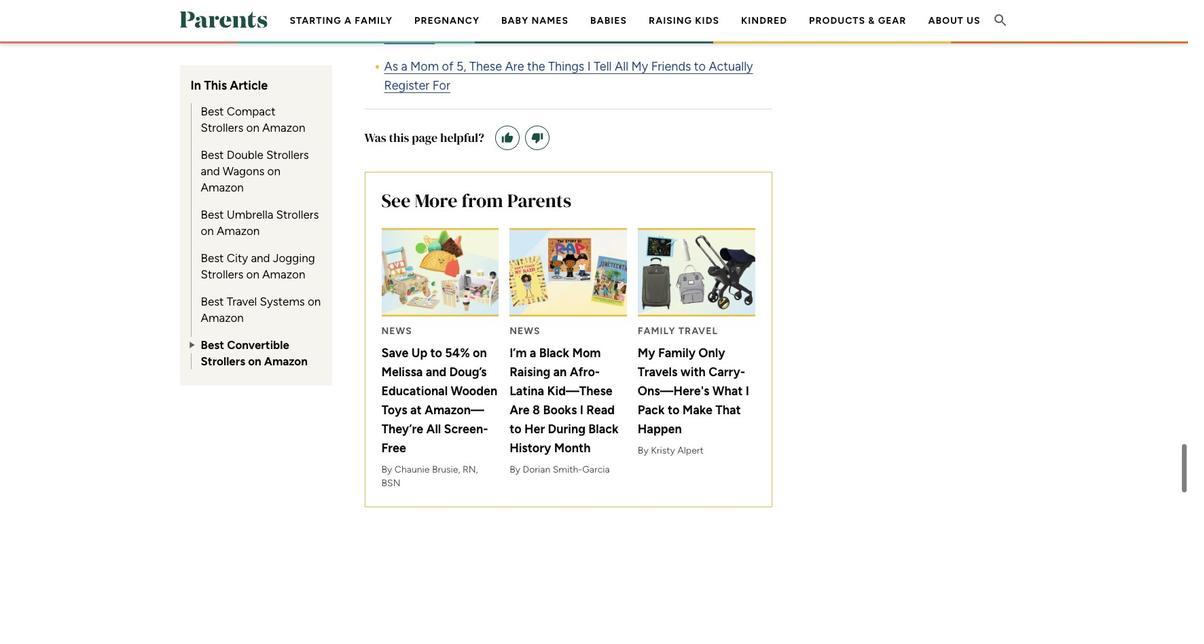 Task type: locate. For each thing, give the bounding box(es) containing it.
strollers for convertible
[[201, 355, 245, 368]]

actually right the bet
[[588, 10, 632, 25]]

1 horizontal spatial black
[[589, 422, 619, 437]]

raising
[[649, 15, 692, 26], [510, 365, 551, 380]]

and inside best double strollers and wagons on amazon
[[201, 164, 220, 178]]

on inside best compact strollers on amazon
[[246, 121, 260, 135]]

raising kids link
[[649, 15, 720, 26]]

0 vertical spatial black
[[539, 346, 570, 361]]

1 vertical spatial and
[[251, 251, 270, 265]]

amazon—
[[425, 403, 484, 418]]

amazon inside the best umbrella strollers on amazon
[[217, 224, 260, 238]]

amazon down convertible
[[264, 355, 308, 368]]

raising left kids
[[649, 15, 692, 26]]

1 vertical spatial these
[[469, 59, 502, 74]]

1 horizontal spatial at
[[574, 10, 585, 25]]

0 horizontal spatial i
[[580, 403, 584, 418]]

amazon down travel
[[201, 311, 244, 325]]

on right 54%
[[473, 346, 487, 361]]

latina
[[510, 384, 544, 399]]

these
[[384, 10, 417, 25], [469, 59, 502, 74]]

kindred link
[[741, 15, 788, 26]]

0 vertical spatial mom
[[410, 59, 439, 74]]

at
[[574, 10, 585, 25], [410, 403, 422, 418]]

a for i'm a black mom raising an afro- latina kid—these are 8 books i read to her during black history month
[[530, 346, 536, 361]]

pregnancy
[[414, 15, 480, 26]]

best travel systems on amazon link
[[191, 294, 321, 326]]

thumbs down image
[[531, 132, 544, 144]]

strollers for umbrella
[[276, 208, 319, 222]]

what
[[713, 384, 743, 399]]

on
[[246, 121, 260, 135], [267, 164, 281, 178], [201, 224, 214, 238], [246, 268, 260, 281], [308, 295, 321, 308], [473, 346, 487, 361], [248, 355, 261, 368]]

strollers inside the best umbrella strollers on amazon
[[276, 208, 319, 222]]

books for black history month tout image
[[510, 228, 627, 316]]

1 vertical spatial all
[[426, 422, 441, 437]]

these up newborn
[[384, 10, 417, 25]]

on inside save up to 54% on melissa and doug's educational wooden toys at amazon— they're all screen- free
[[473, 346, 487, 361]]

black
[[539, 346, 570, 361], [589, 422, 619, 437]]

i'm
[[510, 346, 527, 361]]

strollers inside best compact strollers on amazon
[[201, 121, 244, 135]]

best compact strollers on amazon link
[[191, 103, 321, 136]]

1 horizontal spatial mom
[[572, 346, 601, 361]]

best inside best convertible strollers on amazon
[[201, 338, 224, 352]]

to
[[694, 59, 706, 74], [430, 346, 442, 361], [668, 403, 680, 418], [510, 422, 522, 437]]

a inside header navigation
[[344, 15, 352, 26]]

1 vertical spatial i
[[746, 384, 749, 399]]

these right 5,
[[469, 59, 502, 74]]

1 horizontal spatial family
[[658, 346, 696, 361]]

at inside "these bassinets are your best bet at actually sleeping with a newborn"
[[574, 10, 585, 25]]

amazon inside "best city and jogging strollers on amazon"
[[262, 268, 305, 281]]

are inside i'm a black mom raising an afro- latina kid—these are 8 books i read to her during black history month
[[510, 403, 530, 418]]

i left tell
[[588, 59, 591, 74]]

city
[[227, 251, 248, 265]]

strollers down city
[[201, 268, 244, 281]]

as
[[384, 59, 398, 74]]

best inside the best travel systems on amazon
[[201, 295, 224, 308]]

0 vertical spatial i
[[588, 59, 591, 74]]

us
[[967, 15, 981, 26]]

are
[[475, 10, 494, 25], [505, 59, 524, 74], [510, 403, 530, 418]]

from
[[462, 188, 503, 213]]

2 horizontal spatial i
[[746, 384, 749, 399]]

strollers inside best double strollers and wagons on amazon
[[266, 148, 309, 162]]

family up newborn
[[355, 15, 393, 26]]

babies
[[591, 15, 627, 26]]

products
[[809, 15, 866, 26]]

best travel systems on amazon
[[201, 295, 321, 325]]

all inside save up to 54% on melissa and doug's educational wooden toys at amazon— they're all screen- free
[[426, 422, 441, 437]]

all down amazon—
[[426, 422, 441, 437]]

with
[[681, 365, 706, 380]]

2 vertical spatial and
[[426, 365, 447, 380]]

0 horizontal spatial raising
[[510, 365, 551, 380]]

visit parents' homepage image
[[180, 11, 267, 28]]

i left read
[[580, 403, 584, 418]]

at inside save up to 54% on melissa and doug's educational wooden toys at amazon— they're all screen- free
[[410, 403, 422, 418]]

amazon down wagons
[[201, 181, 244, 194]]

i inside my family only travels with carry- ons—here's what i pack to make that happen
[[746, 384, 749, 399]]

to right the friends
[[694, 59, 706, 74]]

amazon inside best convertible strollers on amazon
[[264, 355, 308, 368]]

afro-
[[570, 365, 600, 380]]

amazon for compact
[[262, 121, 305, 135]]

1 horizontal spatial and
[[251, 251, 270, 265]]

best inside best compact strollers on amazon
[[201, 105, 224, 118]]

things
[[548, 59, 585, 74]]

i inside as a mom of 5, these are the things i tell all my friends to actually register for
[[588, 59, 591, 74]]

mom inside as a mom of 5, these are the things i tell all my friends to actually register for
[[410, 59, 439, 74]]

0 vertical spatial at
[[574, 10, 585, 25]]

to down ons—here's
[[668, 403, 680, 418]]

mom
[[410, 59, 439, 74], [572, 346, 601, 361]]

save up to 54% on melissa and doug's educational wooden toys at amazon— they're all screen- free
[[382, 346, 498, 456]]

raising up latina
[[510, 365, 551, 380]]

tell
[[594, 59, 612, 74]]

i
[[588, 59, 591, 74], [746, 384, 749, 399], [580, 403, 584, 418]]

on inside best double strollers and wagons on amazon
[[267, 164, 281, 178]]

bassinets
[[420, 10, 472, 25]]

my inside my family only travels with carry- ons—here's what i pack to make that happen
[[638, 346, 655, 361]]

month
[[554, 441, 591, 456]]

more
[[415, 188, 458, 213]]

starting a family
[[290, 15, 393, 26]]

a for as a mom of 5, these are the things i tell all my friends to actually register for
[[401, 59, 407, 74]]

0 vertical spatial raising
[[649, 15, 692, 26]]

save up to 54% on melissa and doug's educational wooden toys at amazon— they're all screen- free link
[[382, 228, 499, 490]]

friends
[[651, 59, 691, 74]]

melissa
[[382, 365, 423, 380]]

on down convertible
[[248, 355, 261, 368]]

amazon down jogging
[[262, 268, 305, 281]]

free
[[382, 441, 406, 456]]

1 vertical spatial black
[[589, 422, 619, 437]]

0 vertical spatial my
[[632, 59, 648, 74]]

1 vertical spatial are
[[505, 59, 524, 74]]

1 horizontal spatial i
[[588, 59, 591, 74]]

5,
[[457, 59, 466, 74]]

baby names
[[501, 15, 569, 26]]

strollers right double
[[266, 148, 309, 162]]

travels
[[638, 365, 678, 380]]

2 horizontal spatial and
[[426, 365, 447, 380]]

and left wagons
[[201, 164, 220, 178]]

family up "with"
[[658, 346, 696, 361]]

sleeping
[[635, 10, 683, 25]]

i right what
[[746, 384, 749, 399]]

0 horizontal spatial actually
[[588, 10, 632, 25]]

2 vertical spatial are
[[510, 403, 530, 418]]

best for best convertible strollers on amazon
[[201, 338, 224, 352]]

are inside "these bassinets are your best bet at actually sleeping with a newborn"
[[475, 10, 494, 25]]

are left the your
[[475, 10, 494, 25]]

best umbrella strollers on amazon link
[[191, 207, 321, 239]]

are left the
[[505, 59, 524, 74]]

on inside the best umbrella strollers on amazon
[[201, 224, 214, 238]]

amazon inside the best travel systems on amazon
[[201, 311, 244, 325]]

systems
[[260, 295, 305, 308]]

was this page helpful?
[[365, 129, 484, 146]]

are left 8
[[510, 403, 530, 418]]

these inside "these bassinets are your best bet at actually sleeping with a newborn"
[[384, 10, 417, 25]]

0 horizontal spatial and
[[201, 164, 220, 178]]

0 horizontal spatial family
[[355, 15, 393, 26]]

books
[[543, 403, 577, 418]]

a
[[715, 10, 721, 25], [344, 15, 352, 26], [401, 59, 407, 74], [530, 346, 536, 361]]

amazon for convertible
[[264, 355, 308, 368]]

mom left 'of'
[[410, 59, 439, 74]]

on right wagons
[[267, 164, 281, 178]]

mom up afro-
[[572, 346, 601, 361]]

on right 'systems'
[[308, 295, 321, 308]]

to inside my family only travels with carry- ons—here's what i pack to make that happen
[[668, 403, 680, 418]]

1 horizontal spatial these
[[469, 59, 502, 74]]

pack
[[638, 403, 665, 418]]

my family only travels with carry- ons—here's what i pack to make that happen link
[[638, 228, 755, 490]]

i inside i'm a black mom raising an afro- latina kid—these are 8 books i read to her during black history month
[[580, 403, 584, 418]]

at right the bet
[[574, 10, 585, 25]]

1 vertical spatial raising
[[510, 365, 551, 380]]

1 vertical spatial family
[[658, 346, 696, 361]]

kids
[[695, 15, 720, 26]]

0 vertical spatial and
[[201, 164, 220, 178]]

these bassinets are your best bet at actually sleeping with a newborn link
[[384, 10, 721, 44]]

to right up
[[430, 346, 442, 361]]

double
[[227, 148, 263, 162]]

1 vertical spatial at
[[410, 403, 422, 418]]

and right city
[[251, 251, 270, 265]]

on down city
[[246, 268, 260, 281]]

black down read
[[589, 422, 619, 437]]

to left "her"
[[510, 422, 522, 437]]

actually down kids
[[709, 59, 753, 74]]

black up "an"
[[539, 346, 570, 361]]

best inside "these bassinets are your best bet at actually sleeping with a newborn"
[[524, 10, 549, 25]]

0 horizontal spatial mom
[[410, 59, 439, 74]]

1 vertical spatial mom
[[572, 346, 601, 361]]

0 vertical spatial are
[[475, 10, 494, 25]]

0 vertical spatial actually
[[588, 10, 632, 25]]

strollers inside best convertible strollers on amazon
[[201, 355, 245, 368]]

best for best umbrella strollers on amazon
[[201, 208, 224, 222]]

and
[[201, 164, 220, 178], [251, 251, 270, 265], [426, 365, 447, 380]]

and down up
[[426, 365, 447, 380]]

my up travels
[[638, 346, 655, 361]]

0 horizontal spatial all
[[426, 422, 441, 437]]

actually
[[588, 10, 632, 25], [709, 59, 753, 74]]

on down compact
[[246, 121, 260, 135]]

kid—these
[[547, 384, 613, 399]]

all right tell
[[615, 59, 629, 74]]

a inside as a mom of 5, these are the things i tell all my friends to actually register for
[[401, 59, 407, 74]]

1 vertical spatial my
[[638, 346, 655, 361]]

best inside the best umbrella strollers on amazon
[[201, 208, 224, 222]]

strollers down compact
[[201, 121, 244, 135]]

a right with
[[715, 10, 721, 25]]

all
[[615, 59, 629, 74], [426, 422, 441, 437]]

umbrella
[[227, 208, 273, 222]]

best compact strollers on amazon
[[201, 105, 305, 135]]

1 horizontal spatial raising
[[649, 15, 692, 26]]

strollers down convertible
[[201, 355, 245, 368]]

a right "as" at the left
[[401, 59, 407, 74]]

0 vertical spatial all
[[615, 59, 629, 74]]

2 vertical spatial i
[[580, 403, 584, 418]]

best city and jogging strollers on amazon link
[[191, 250, 321, 283]]

strollers up jogging
[[276, 208, 319, 222]]

actually inside as a mom of 5, these are the things i tell all my friends to actually register for
[[709, 59, 753, 74]]

1 horizontal spatial actually
[[709, 59, 753, 74]]

best inside "best city and jogging strollers on amazon"
[[201, 251, 224, 265]]

a right starting
[[344, 15, 352, 26]]

at down educational
[[410, 403, 422, 418]]

to inside i'm a black mom raising an afro- latina kid—these are 8 books i read to her during black history month
[[510, 422, 522, 437]]

read
[[586, 403, 615, 418]]

kindred
[[741, 15, 788, 26]]

amazon down the umbrella
[[217, 224, 260, 238]]

starting
[[290, 15, 342, 26]]

these inside as a mom of 5, these are the things i tell all my friends to actually register for
[[469, 59, 502, 74]]

mom inside i'm a black mom raising an afro- latina kid—these are 8 books i read to her during black history month
[[572, 346, 601, 361]]

1 horizontal spatial all
[[615, 59, 629, 74]]

raising kids
[[649, 15, 720, 26]]

0 vertical spatial these
[[384, 10, 417, 25]]

0 horizontal spatial these
[[384, 10, 417, 25]]

amazon down compact
[[262, 121, 305, 135]]

a inside "these bassinets are your best bet at actually sleeping with a newborn"
[[715, 10, 721, 25]]

search image
[[992, 12, 1009, 28]]

my left the friends
[[632, 59, 648, 74]]

0 horizontal spatial at
[[410, 403, 422, 418]]

strollers inside "best city and jogging strollers on amazon"
[[201, 268, 244, 281]]

amazon inside best compact strollers on amazon
[[262, 121, 305, 135]]

a inside i'm a black mom raising an afro- latina kid—these are 8 books i read to her during black history month
[[530, 346, 536, 361]]

best inside best double strollers and wagons on amazon
[[201, 148, 224, 162]]

register
[[384, 78, 430, 93]]

best
[[524, 10, 549, 25], [201, 105, 224, 118], [201, 148, 224, 162], [201, 208, 224, 222], [201, 251, 224, 265], [201, 295, 224, 308], [201, 338, 224, 352]]

on up best city and jogging strollers on amazon link
[[201, 224, 214, 238]]

to inside save up to 54% on melissa and doug's educational wooden toys at amazon— they're all screen- free
[[430, 346, 442, 361]]

0 vertical spatial family
[[355, 15, 393, 26]]

a right i'm
[[530, 346, 536, 361]]

1 vertical spatial actually
[[709, 59, 753, 74]]



Task type: describe. For each thing, give the bounding box(es) containing it.
i'm a black mom raising an afro- latina kid—these are 8 books i read to her during black history month
[[510, 346, 619, 456]]

play_arrow image
[[186, 337, 197, 353]]

that
[[716, 403, 741, 418]]

starting a family link
[[290, 15, 393, 26]]

header navigation
[[279, 0, 992, 85]]

with
[[686, 10, 712, 25]]

page
[[412, 129, 438, 146]]

up
[[412, 346, 428, 361]]

parents
[[507, 188, 572, 213]]

thumbs up image
[[501, 132, 514, 144]]

see more from parents
[[382, 188, 572, 213]]

amazon for travel
[[201, 311, 244, 325]]

best for best travel systems on amazon
[[201, 295, 224, 308]]

about us
[[928, 15, 981, 26]]

to inside as a mom of 5, these are the things i tell all my friends to actually register for
[[694, 59, 706, 74]]

wooden
[[451, 384, 498, 399]]

baby
[[501, 15, 529, 26]]

parents love these 'educational and fun' melissa & doug toysâand some are nearly 50% off on amazon tout image
[[382, 228, 499, 316]]

&
[[869, 15, 875, 26]]

best for best compact strollers on amazon
[[201, 105, 224, 118]]

products & gear
[[809, 15, 907, 26]]

on inside best convertible strollers on amazon
[[248, 355, 261, 368]]

family inside header navigation
[[355, 15, 393, 26]]

my family only travels with carry- ons—here's what i pack to make that happen
[[638, 346, 749, 437]]

newborn
[[384, 29, 435, 44]]

bet
[[552, 10, 571, 25]]

save
[[382, 346, 409, 361]]

educational
[[382, 384, 448, 399]]

baby names link
[[501, 15, 569, 26]]

about
[[928, 15, 964, 26]]

8
[[533, 403, 540, 418]]

jogging
[[273, 251, 315, 265]]

about us link
[[928, 15, 981, 26]]

best double strollers and wagons on amazon
[[201, 148, 309, 194]]

on inside "best city and jogging strollers on amazon"
[[246, 268, 260, 281]]

carry-
[[709, 365, 745, 380]]

best city and jogging strollers on amazon
[[201, 251, 315, 281]]

gear
[[878, 15, 907, 26]]

are inside as a mom of 5, these are the things i tell all my friends to actually register for
[[505, 59, 524, 74]]

and inside save up to 54% on melissa and doug's educational wooden toys at amazon— they're all screen- free
[[426, 365, 447, 380]]

article
[[230, 78, 268, 93]]

this
[[204, 78, 227, 93]]

actually inside "these bassinets are your best bet at actually sleeping with a newborn"
[[588, 10, 632, 25]]

strollers for compact
[[201, 121, 244, 135]]

pregnancy link
[[414, 15, 480, 26]]

my inside as a mom of 5, these are the things i tell all my friends to actually register for
[[632, 59, 648, 74]]

amazon inside best double strollers and wagons on amazon
[[201, 181, 244, 194]]

best convertible strollers on amazon link
[[186, 337, 321, 370]]

only
[[699, 346, 725, 361]]

54%
[[445, 346, 470, 361]]

helpful?
[[440, 129, 484, 146]]

best for best city and jogging strollers on amazon
[[201, 251, 224, 265]]

strollers for double
[[266, 148, 309, 162]]

an
[[553, 365, 567, 380]]

toys
[[382, 403, 407, 418]]

amazon for umbrella
[[217, 224, 260, 238]]

best convertible strollers on amazon
[[201, 338, 308, 368]]

and inside "best city and jogging strollers on amazon"
[[251, 251, 270, 265]]

a for starting a family
[[344, 15, 352, 26]]

raising inside i'm a black mom raising an afro- latina kid—these are 8 books i read to her during black history month
[[510, 365, 551, 380]]

as a mom of 5, these are the things i tell all my friends to actually register for
[[384, 59, 753, 93]]

of
[[442, 59, 454, 74]]

best for best double strollers and wagons on amazon
[[201, 148, 224, 162]]

ons—here's
[[638, 384, 710, 399]]

our family only travels with carry-ons tout image
[[638, 228, 755, 316]]

best double strollers and wagons on amazon link
[[191, 147, 321, 196]]

the
[[527, 59, 545, 74]]

travel
[[227, 295, 257, 308]]

on inside the best travel systems on amazon
[[308, 295, 321, 308]]

these bassinets are your best bet at actually sleeping with a newborn
[[384, 10, 721, 44]]

in
[[191, 78, 201, 93]]

during
[[548, 422, 586, 437]]

screen-
[[444, 422, 488, 437]]

best umbrella strollers on amazon
[[201, 208, 319, 238]]

this
[[389, 129, 409, 146]]

make
[[683, 403, 713, 418]]

they're
[[382, 422, 423, 437]]

happen
[[638, 422, 682, 437]]

0 horizontal spatial black
[[539, 346, 570, 361]]

see
[[382, 188, 411, 213]]

for
[[433, 78, 450, 93]]

names
[[532, 15, 569, 26]]

all inside as a mom of 5, these are the things i tell all my friends to actually register for
[[615, 59, 629, 74]]

in this article
[[191, 78, 268, 93]]

babies link
[[591, 15, 627, 26]]

history
[[510, 441, 551, 456]]

her
[[525, 422, 545, 437]]

your
[[497, 10, 521, 25]]

convertible
[[227, 338, 289, 352]]

i'm a black mom raising an afro- latina kid—these are 8 books i read to her during black history month link
[[510, 228, 627, 490]]

as a mom of 5, these are the things i tell all my friends to actually register for link
[[384, 59, 753, 93]]

family inside my family only travels with carry- ons—here's what i pack to make that happen
[[658, 346, 696, 361]]

raising inside header navigation
[[649, 15, 692, 26]]



Task type: vqa. For each thing, say whether or not it's contained in the screenshot.
Parent
no



